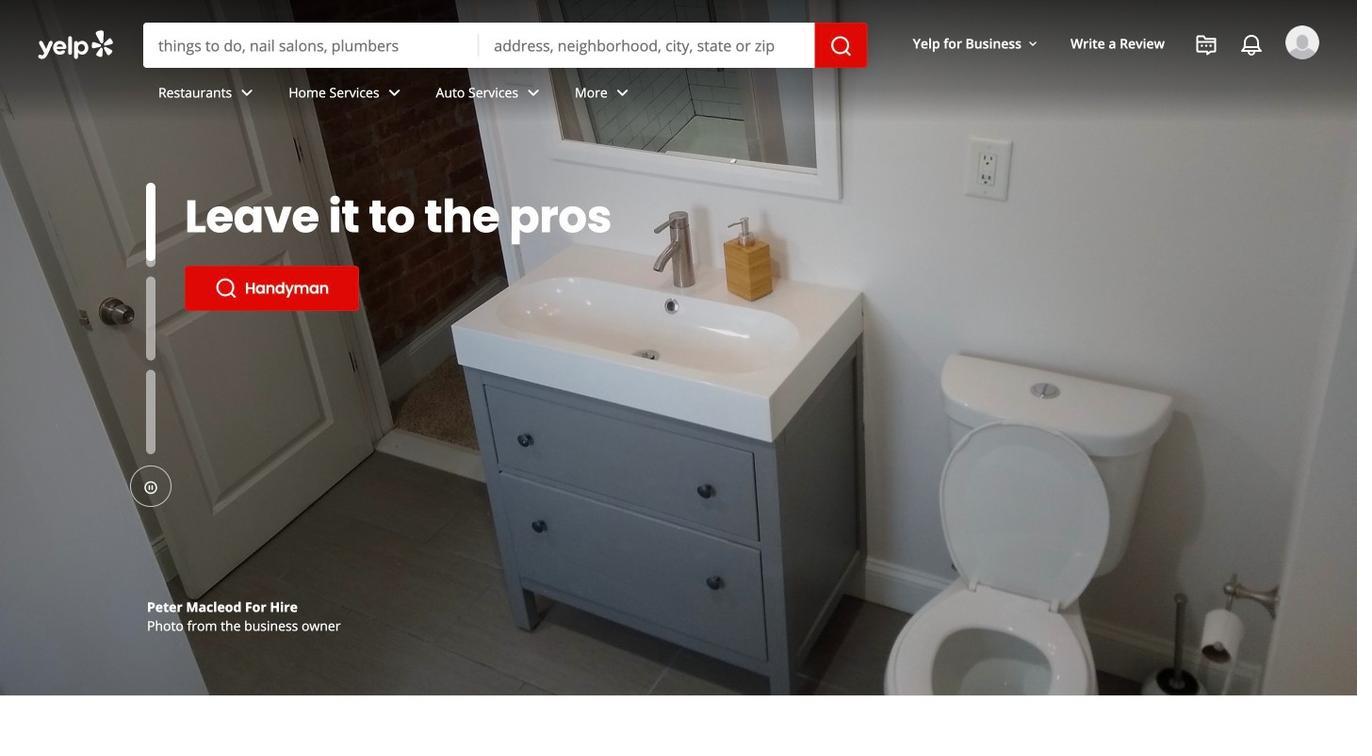 Task type: vqa. For each thing, say whether or not it's contained in the screenshot.
Christina O. image
yes



Task type: describe. For each thing, give the bounding box(es) containing it.
notifications image
[[1241, 34, 1263, 57]]

search image
[[830, 35, 853, 58]]

1 24 chevron down v2 image from the left
[[236, 81, 259, 104]]

christina o. image
[[1286, 25, 1320, 59]]

3 24 chevron down v2 image from the left
[[612, 81, 634, 104]]

things to do, nail salons, plumbers search field
[[143, 23, 479, 68]]

2 24 chevron down v2 image from the left
[[522, 81, 545, 104]]

pause slideshow image
[[143, 480, 158, 496]]

24 search v2 image
[[215, 277, 238, 300]]

business categories element
[[143, 68, 1320, 123]]

projects image
[[1195, 34, 1218, 57]]



Task type: locate. For each thing, give the bounding box(es) containing it.
none field things to do, nail salons, plumbers
[[143, 23, 479, 68]]

none field address, neighborhood, city, state or zip
[[479, 23, 815, 68]]

0 horizontal spatial 24 chevron down v2 image
[[236, 81, 259, 104]]

1 horizontal spatial 24 chevron down v2 image
[[522, 81, 545, 104]]

2 none field from the left
[[479, 23, 815, 68]]

address, neighborhood, city, state or zip search field
[[479, 23, 815, 68]]

select slide image
[[146, 178, 156, 263]]

16 chevron down v2 image
[[1026, 36, 1041, 52]]

24 chevron down v2 image
[[236, 81, 259, 104], [522, 81, 545, 104], [612, 81, 634, 104]]

None field
[[143, 23, 479, 68], [479, 23, 815, 68]]

None search field
[[0, 0, 1358, 140]]

1 none field from the left
[[143, 23, 479, 68]]

user actions element
[[898, 24, 1346, 140]]

None search field
[[143, 23, 868, 68]]

2 horizontal spatial 24 chevron down v2 image
[[612, 81, 634, 104]]

24 chevron down v2 image
[[383, 81, 406, 104]]



